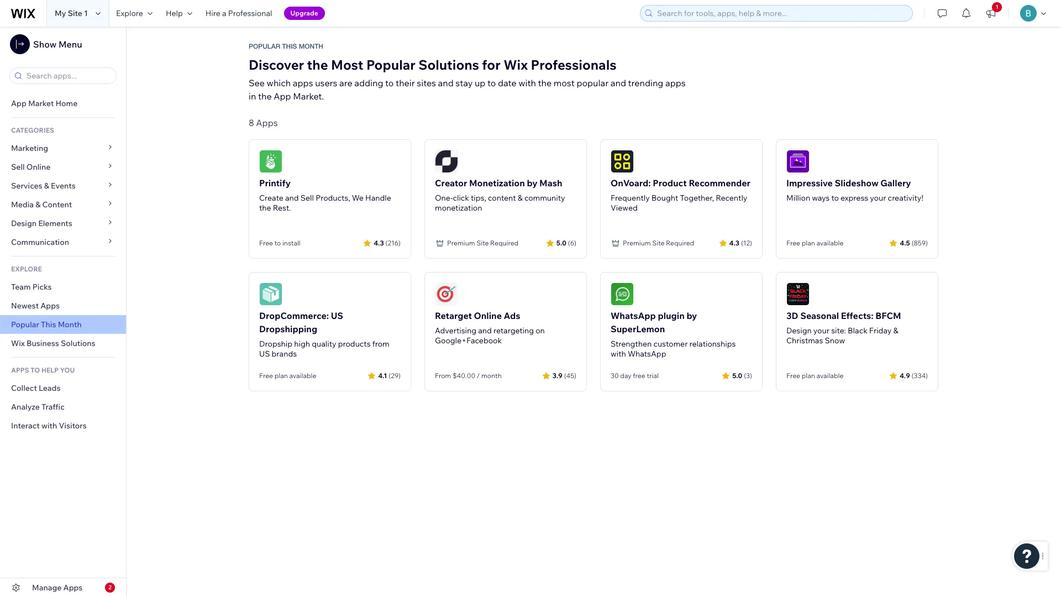 Task type: locate. For each thing, give the bounding box(es) containing it.
0 vertical spatial us
[[331, 310, 343, 321]]

0 horizontal spatial wix
[[11, 338, 25, 348]]

app down which
[[274, 91, 291, 102]]

your down gallery
[[871, 193, 887, 203]]

1 horizontal spatial month
[[299, 43, 323, 50]]

1 vertical spatial with
[[611, 349, 626, 359]]

popular this month up discover
[[249, 43, 323, 50]]

(216)
[[386, 239, 401, 247]]

0 horizontal spatial required
[[491, 239, 519, 247]]

1 horizontal spatial premium site required
[[623, 239, 695, 247]]

and left retargeting
[[478, 326, 492, 336]]

retarget
[[435, 310, 472, 321]]

0 horizontal spatial your
[[814, 326, 830, 336]]

free down million
[[787, 239, 801, 247]]

with up 30
[[611, 349, 626, 359]]

0 horizontal spatial with
[[41, 421, 57, 431]]

onvoard: product recommender frequently bought together, recently viewed
[[611, 178, 751, 213]]

show menu
[[33, 39, 82, 50]]

1 horizontal spatial 5.0
[[733, 371, 743, 380]]

newest apps link
[[0, 296, 126, 315]]

available for million
[[817, 239, 844, 247]]

2 horizontal spatial with
[[611, 349, 626, 359]]

products,
[[316, 193, 350, 203]]

friday
[[870, 326, 892, 336]]

free left "install" at the top left of the page
[[259, 239, 273, 247]]

0 vertical spatial with
[[519, 77, 536, 88]]

available for dropship
[[289, 372, 316, 380]]

Search apps... field
[[23, 68, 113, 84]]

site for creator monetization by mash
[[477, 239, 489, 247]]

collect leads
[[11, 383, 61, 393]]

0 vertical spatial apps
[[256, 117, 278, 128]]

1 vertical spatial wix
[[11, 338, 25, 348]]

apps right the 8
[[256, 117, 278, 128]]

1 vertical spatial solutions
[[61, 338, 95, 348]]

online for retarget
[[474, 310, 502, 321]]

3.9
[[553, 371, 563, 380]]

2 horizontal spatial site
[[653, 239, 665, 247]]

whatsapp up trial
[[628, 349, 667, 359]]

0 horizontal spatial premium site required
[[447, 239, 519, 247]]

and right create on the left top
[[285, 193, 299, 203]]

0 horizontal spatial 5.0
[[557, 239, 567, 247]]

us
[[331, 310, 343, 321], [259, 349, 270, 359]]

available down ways
[[817, 239, 844, 247]]

site down bought on the right
[[653, 239, 665, 247]]

available
[[817, 239, 844, 247], [289, 372, 316, 380], [817, 372, 844, 380]]

apps up market.
[[293, 77, 313, 88]]

2 required from the left
[[666, 239, 695, 247]]

popular this month up business
[[11, 320, 82, 330]]

0 horizontal spatial apps
[[293, 77, 313, 88]]

4.3 for and
[[374, 239, 384, 247]]

with down traffic
[[41, 421, 57, 431]]

free plan available down christmas
[[787, 372, 844, 380]]

& inside creator monetization by mash one-click tips, content & community monetization
[[518, 193, 523, 203]]

0 horizontal spatial apps
[[40, 301, 60, 311]]

the left rest.
[[259, 203, 271, 213]]

1 horizontal spatial site
[[477, 239, 489, 247]]

advertising
[[435, 326, 477, 336]]

online
[[26, 162, 51, 172], [474, 310, 502, 321]]

bfcm
[[876, 310, 902, 321]]

design down 3d
[[787, 326, 812, 336]]

this up discover
[[282, 43, 297, 50]]

app left market at the top of the page
[[11, 98, 26, 108]]

4.3 left (12)
[[730, 239, 740, 247]]

1 vertical spatial popular this month
[[11, 320, 82, 330]]

site
[[68, 8, 82, 18], [477, 239, 489, 247], [653, 239, 665, 247]]

available down snow
[[817, 372, 844, 380]]

1 vertical spatial popular
[[367, 56, 416, 73]]

1 horizontal spatial app
[[274, 91, 291, 102]]

1 horizontal spatial 4.3
[[730, 239, 740, 247]]

0 horizontal spatial premium
[[447, 239, 475, 247]]

1 horizontal spatial this
[[282, 43, 297, 50]]

gallery
[[881, 178, 912, 189]]

1 vertical spatial apps
[[40, 301, 60, 311]]

& right media
[[35, 200, 41, 210]]

month
[[482, 372, 502, 380]]

1 horizontal spatial by
[[687, 310, 698, 321]]

1 vertical spatial online
[[474, 310, 502, 321]]

available down brands
[[289, 372, 316, 380]]

app inside see which apps users are adding to their sites and stay up to date with the most popular and trending apps in the app market.
[[274, 91, 291, 102]]

hire
[[206, 8, 221, 18]]

0 vertical spatial month
[[299, 43, 323, 50]]

for
[[482, 56, 501, 73]]

month
[[299, 43, 323, 50], [58, 320, 82, 330]]

1 horizontal spatial online
[[474, 310, 502, 321]]

1 horizontal spatial apps
[[63, 583, 83, 593]]

required down bought on the right
[[666, 239, 695, 247]]

popular this month link
[[0, 315, 126, 334]]

popular down "newest"
[[11, 320, 39, 330]]

free plan available down brands
[[259, 372, 316, 380]]

4.3
[[374, 239, 384, 247], [730, 239, 740, 247]]

2
[[108, 584, 112, 591]]

0 vertical spatial solutions
[[419, 56, 479, 73]]

wix up date
[[504, 56, 528, 73]]

apps for newest apps
[[40, 301, 60, 311]]

your inside 3d seasonal effects: bfcm design your site: black friday & christmas snow
[[814, 326, 830, 336]]

(6)
[[568, 239, 577, 247]]

0 horizontal spatial solutions
[[61, 338, 95, 348]]

0 horizontal spatial popular
[[11, 320, 39, 330]]

your
[[871, 193, 887, 203], [814, 326, 830, 336]]

by left mash
[[527, 178, 538, 189]]

free plan available for bfcm
[[787, 372, 844, 380]]

popular this month inside sidebar "element"
[[11, 320, 82, 330]]

0 vertical spatial online
[[26, 162, 51, 172]]

frequently
[[611, 193, 650, 203]]

premium site required down "monetization"
[[447, 239, 519, 247]]

4.9
[[900, 371, 911, 380]]

free down christmas
[[787, 372, 801, 380]]

1 vertical spatial month
[[58, 320, 82, 330]]

4.3 left (216)
[[374, 239, 384, 247]]

market
[[28, 98, 54, 108]]

required down content
[[491, 239, 519, 247]]

free plan available
[[787, 239, 844, 247], [259, 372, 316, 380], [787, 372, 844, 380]]

1 vertical spatial whatsapp
[[628, 349, 667, 359]]

3d seasonal effects: bfcm design your site: black friday & christmas snow
[[787, 310, 902, 346]]

1 vertical spatial by
[[687, 310, 698, 321]]

us up quality
[[331, 310, 343, 321]]

this up the wix business solutions on the left bottom of page
[[41, 320, 56, 330]]

1 horizontal spatial wix
[[504, 56, 528, 73]]

by inside creator monetization by mash one-click tips, content & community monetization
[[527, 178, 538, 189]]

5.0 left (3)
[[733, 371, 743, 380]]

by right plugin
[[687, 310, 698, 321]]

1 vertical spatial design
[[787, 326, 812, 336]]

free for 3d seasonal effects: bfcm
[[787, 372, 801, 380]]

impressive slideshow gallery logo image
[[787, 150, 810, 173]]

dropshipping
[[259, 324, 318, 335]]

1 inside button
[[996, 3, 999, 11]]

premium site required for monetization
[[447, 239, 519, 247]]

1 vertical spatial this
[[41, 320, 56, 330]]

0 horizontal spatial popular this month
[[11, 320, 82, 330]]

plan
[[802, 239, 816, 247], [275, 372, 288, 380], [802, 372, 816, 380]]

2 premium site required from the left
[[623, 239, 695, 247]]

2 horizontal spatial apps
[[256, 117, 278, 128]]

0 vertical spatial sell
[[11, 162, 25, 172]]

0 horizontal spatial site
[[68, 8, 82, 18]]

interact with visitors
[[11, 421, 87, 431]]

newest apps
[[11, 301, 60, 311]]

whatsapp up "superlemon"
[[611, 310, 656, 321]]

month down newest apps link
[[58, 320, 82, 330]]

4.1 (29)
[[378, 371, 401, 380]]

1 horizontal spatial solutions
[[419, 56, 479, 73]]

whatsapp plugin by superlemon strengthen customer relationships with whatsapp
[[611, 310, 736, 359]]

8 apps
[[249, 117, 278, 128]]

online left ads
[[474, 310, 502, 321]]

slideshow
[[835, 178, 879, 189]]

one-
[[435, 193, 453, 203]]

0 vertical spatial design
[[11, 218, 37, 228]]

your down seasonal
[[814, 326, 830, 336]]

2 vertical spatial apps
[[63, 583, 83, 593]]

& right content
[[518, 193, 523, 203]]

required
[[491, 239, 519, 247], [666, 239, 695, 247]]

by inside whatsapp plugin by superlemon strengthen customer relationships with whatsapp
[[687, 310, 698, 321]]

plan for 3d seasonal effects: bfcm
[[802, 372, 816, 380]]

sell online link
[[0, 158, 126, 176]]

2 premium from the left
[[623, 239, 651, 247]]

& left events
[[44, 181, 49, 191]]

0 horizontal spatial month
[[58, 320, 82, 330]]

site right my
[[68, 8, 82, 18]]

the inside the printify create and sell products, we handle the rest.
[[259, 203, 271, 213]]

relationships
[[690, 339, 736, 349]]

community
[[525, 193, 566, 203]]

premium down viewed
[[623, 239, 651, 247]]

1 required from the left
[[491, 239, 519, 247]]

design elements link
[[0, 214, 126, 233]]

month down upgrade button
[[299, 43, 323, 50]]

whatsapp
[[611, 310, 656, 321], [628, 349, 667, 359]]

5.0 for whatsapp plugin by superlemon
[[733, 371, 743, 380]]

solutions up stay
[[419, 56, 479, 73]]

to right ways
[[832, 193, 839, 203]]

with right date
[[519, 77, 536, 88]]

1 horizontal spatial 1
[[996, 3, 999, 11]]

1 apps from the left
[[293, 77, 313, 88]]

traffic
[[42, 402, 65, 412]]

(29)
[[389, 371, 401, 380]]

trial
[[647, 372, 659, 380]]

premium site required down bought on the right
[[623, 239, 695, 247]]

online up services & events
[[26, 162, 51, 172]]

0 horizontal spatial app
[[11, 98, 26, 108]]

wix left business
[[11, 338, 25, 348]]

whatsapp plugin by  superlemon logo image
[[611, 283, 634, 306]]

site down "monetization"
[[477, 239, 489, 247]]

plan down brands
[[275, 372, 288, 380]]

1 horizontal spatial popular this month
[[249, 43, 323, 50]]

0 vertical spatial popular
[[249, 43, 280, 50]]

(12)
[[742, 239, 753, 247]]

services & events link
[[0, 176, 126, 195]]

0 vertical spatial 5.0
[[557, 239, 567, 247]]

this inside sidebar "element"
[[41, 320, 56, 330]]

your inside impressive slideshow gallery million ways to express your creativity!
[[871, 193, 887, 203]]

2 vertical spatial popular
[[11, 320, 39, 330]]

1 horizontal spatial apps
[[666, 77, 686, 88]]

plugin
[[658, 310, 685, 321]]

premium down "monetization"
[[447, 239, 475, 247]]

services
[[11, 181, 42, 191]]

1 horizontal spatial popular
[[249, 43, 280, 50]]

are
[[340, 77, 353, 88]]

available for bfcm
[[817, 372, 844, 380]]

1 horizontal spatial with
[[519, 77, 536, 88]]

0 horizontal spatial this
[[41, 320, 56, 330]]

1 horizontal spatial premium
[[623, 239, 651, 247]]

to left the 'their'
[[385, 77, 394, 88]]

1 premium site required from the left
[[447, 239, 519, 247]]

online inside retarget online ads advertising and retargeting on google+facebook
[[474, 310, 502, 321]]

sell inside sidebar "element"
[[11, 162, 25, 172]]

1 horizontal spatial your
[[871, 193, 887, 203]]

apps right trending
[[666, 77, 686, 88]]

solutions
[[419, 56, 479, 73], [61, 338, 95, 348]]

premium for creator
[[447, 239, 475, 247]]

0 horizontal spatial sell
[[11, 162, 25, 172]]

1 horizontal spatial us
[[331, 310, 343, 321]]

sell up services
[[11, 162, 25, 172]]

on
[[536, 326, 545, 336]]

newest
[[11, 301, 39, 311]]

0 vertical spatial by
[[527, 178, 538, 189]]

date
[[498, 77, 517, 88]]

1 vertical spatial your
[[814, 326, 830, 336]]

1 4.3 from the left
[[374, 239, 384, 247]]

4.3 for recommender
[[730, 239, 740, 247]]

1 vertical spatial 5.0
[[733, 371, 743, 380]]

0 vertical spatial whatsapp
[[611, 310, 656, 321]]

0 vertical spatial wix
[[504, 56, 528, 73]]

1 premium from the left
[[447, 239, 475, 247]]

app
[[274, 91, 291, 102], [11, 98, 26, 108]]

media
[[11, 200, 34, 210]]

sell left the products,
[[301, 193, 314, 203]]

premium site required
[[447, 239, 519, 247], [623, 239, 695, 247]]

retarget online ads advertising and retargeting on google+facebook
[[435, 310, 545, 346]]

30 day free trial
[[611, 372, 659, 380]]

site for onvoard: product recommender
[[653, 239, 665, 247]]

sell
[[11, 162, 25, 172], [301, 193, 314, 203]]

(859)
[[912, 239, 928, 247]]

plan down million
[[802, 239, 816, 247]]

sell inside the printify create and sell products, we handle the rest.
[[301, 193, 314, 203]]

popular up discover
[[249, 43, 280, 50]]

manage apps
[[32, 583, 83, 593]]

to inside impressive slideshow gallery million ways to express your creativity!
[[832, 193, 839, 203]]

0 horizontal spatial online
[[26, 162, 51, 172]]

2 4.3 from the left
[[730, 239, 740, 247]]

business
[[27, 338, 59, 348]]

team picks link
[[0, 278, 126, 296]]

free plan available for dropship
[[259, 372, 316, 380]]

help
[[166, 8, 183, 18]]

free down brands
[[259, 372, 273, 380]]

popular up the 'their'
[[367, 56, 416, 73]]

marketing link
[[0, 139, 126, 158]]

recommender
[[689, 178, 751, 189]]

1 horizontal spatial required
[[666, 239, 695, 247]]

0 horizontal spatial design
[[11, 218, 37, 228]]

0 horizontal spatial 4.3
[[374, 239, 384, 247]]

5.0
[[557, 239, 567, 247], [733, 371, 743, 380]]

categories
[[11, 126, 54, 134]]

0 vertical spatial your
[[871, 193, 887, 203]]

5.0 left (6)
[[557, 239, 567, 247]]

free
[[259, 239, 273, 247], [787, 239, 801, 247], [259, 372, 273, 380], [787, 372, 801, 380]]

0 horizontal spatial by
[[527, 178, 538, 189]]

1 horizontal spatial sell
[[301, 193, 314, 203]]

apps down picks
[[40, 301, 60, 311]]

seasonal
[[801, 310, 840, 321]]

0 horizontal spatial us
[[259, 349, 270, 359]]

design down media
[[11, 218, 37, 228]]

free plan available down ways
[[787, 239, 844, 247]]

us left brands
[[259, 349, 270, 359]]

to
[[385, 77, 394, 88], [488, 77, 496, 88], [832, 193, 839, 203], [275, 239, 281, 247]]

help
[[41, 366, 59, 374]]

& right friday
[[894, 326, 899, 336]]

collect leads link
[[0, 379, 126, 398]]

1 vertical spatial sell
[[301, 193, 314, 203]]

content
[[488, 193, 516, 203]]

solutions down popular this month link
[[61, 338, 95, 348]]

retargeting
[[494, 326, 534, 336]]

5.0 for creator monetization by mash
[[557, 239, 567, 247]]

apps for 8 apps
[[256, 117, 278, 128]]

apps right the manage
[[63, 583, 83, 593]]

1 horizontal spatial design
[[787, 326, 812, 336]]

plan down christmas
[[802, 372, 816, 380]]

events
[[51, 181, 76, 191]]

online inside sidebar "element"
[[26, 162, 51, 172]]

popular this month
[[249, 43, 323, 50], [11, 320, 82, 330]]

2 vertical spatial with
[[41, 421, 57, 431]]

my site 1
[[55, 8, 88, 18]]

apps
[[11, 366, 29, 374]]

tips,
[[471, 193, 487, 203]]

professional
[[228, 8, 272, 18]]



Task type: vqa. For each thing, say whether or not it's contained in the screenshot.


Task type: describe. For each thing, give the bounding box(es) containing it.
product
[[653, 178, 687, 189]]

popular inside sidebar "element"
[[11, 320, 39, 330]]

apps to help you
[[11, 366, 75, 374]]

mash
[[540, 178, 563, 189]]

free for impressive slideshow gallery
[[787, 239, 801, 247]]

manage
[[32, 583, 62, 593]]

1 vertical spatial us
[[259, 349, 270, 359]]

stay
[[456, 77, 473, 88]]

elements
[[38, 218, 72, 228]]

services & events
[[11, 181, 76, 191]]

sidebar element
[[0, 27, 127, 597]]

8
[[249, 117, 254, 128]]

monetization
[[435, 203, 483, 213]]

printify logo image
[[259, 150, 283, 173]]

(334)
[[912, 371, 928, 380]]

app inside sidebar "element"
[[11, 98, 26, 108]]

rest.
[[273, 203, 291, 213]]

dropcommerce: us dropshipping logo image
[[259, 283, 283, 306]]

creator monetization by mash logo image
[[435, 150, 458, 173]]

free to install
[[259, 239, 301, 247]]

retarget online ads logo image
[[435, 283, 458, 306]]

leads
[[39, 383, 61, 393]]

and inside the printify create and sell products, we handle the rest.
[[285, 193, 299, 203]]

by for monetization
[[527, 178, 538, 189]]

effects:
[[842, 310, 874, 321]]

1 button
[[979, 0, 1004, 27]]

onvoard: product recommender logo image
[[611, 150, 634, 173]]

hire a professional
[[206, 8, 272, 18]]

my
[[55, 8, 66, 18]]

christmas
[[787, 336, 824, 346]]

Search for tools, apps, help & more... field
[[654, 6, 910, 21]]

a
[[222, 8, 226, 18]]

click
[[453, 193, 469, 203]]

(45)
[[564, 371, 577, 380]]

snow
[[825, 336, 846, 346]]

& inside 3d seasonal effects: bfcm design your site: black friday & christmas snow
[[894, 326, 899, 336]]

0 vertical spatial popular this month
[[249, 43, 323, 50]]

wix business solutions
[[11, 338, 95, 348]]

required for product
[[666, 239, 695, 247]]

interact
[[11, 421, 40, 431]]

with inside sidebar "element"
[[41, 421, 57, 431]]

see
[[249, 77, 265, 88]]

free
[[633, 372, 646, 380]]

analyze traffic
[[11, 402, 65, 412]]

premium site required for product
[[623, 239, 695, 247]]

3d seasonal effects: bfcm logo image
[[787, 283, 810, 306]]

see which apps users are adding to their sites and stay up to date with the most popular and trending apps in the app market.
[[249, 77, 686, 102]]

upgrade
[[291, 9, 318, 17]]

from
[[435, 372, 451, 380]]

required for monetization
[[491, 239, 519, 247]]

creator
[[435, 178, 467, 189]]

free for printify
[[259, 239, 273, 247]]

solutions inside sidebar "element"
[[61, 338, 95, 348]]

to right up at the left
[[488, 77, 496, 88]]

3.9 (45)
[[553, 371, 577, 380]]

with inside whatsapp plugin by superlemon strengthen customer relationships with whatsapp
[[611, 349, 626, 359]]

free for dropcommerce: us dropshipping
[[259, 372, 273, 380]]

express
[[841, 193, 869, 203]]

products
[[338, 339, 371, 349]]

trending
[[628, 77, 664, 88]]

media & content link
[[0, 195, 126, 214]]

(3)
[[744, 371, 753, 380]]

create
[[259, 193, 284, 203]]

and inside retarget online ads advertising and retargeting on google+facebook
[[478, 326, 492, 336]]

team picks
[[11, 282, 52, 292]]

online for sell
[[26, 162, 51, 172]]

home
[[56, 98, 78, 108]]

and right popular
[[611, 77, 627, 88]]

show
[[33, 39, 57, 50]]

market.
[[293, 91, 324, 102]]

plan for impressive slideshow gallery
[[802, 239, 816, 247]]

3d
[[787, 310, 799, 321]]

help button
[[159, 0, 199, 27]]

dropcommerce:
[[259, 310, 329, 321]]

plan for dropcommerce: us dropshipping
[[275, 372, 288, 380]]

dropcommerce: us dropshipping dropship high quality products from us brands
[[259, 310, 390, 359]]

ads
[[504, 310, 521, 321]]

visitors
[[59, 421, 87, 431]]

month inside sidebar "element"
[[58, 320, 82, 330]]

explore
[[116, 8, 143, 18]]

app market home link
[[0, 94, 126, 113]]

the up users
[[307, 56, 328, 73]]

to
[[31, 366, 40, 374]]

users
[[315, 77, 338, 88]]

0 horizontal spatial 1
[[84, 8, 88, 18]]

by for plugin
[[687, 310, 698, 321]]

4.5 (859)
[[900, 239, 928, 247]]

content
[[42, 200, 72, 210]]

analyze
[[11, 402, 40, 412]]

sites
[[417, 77, 436, 88]]

30
[[611, 372, 619, 380]]

premium for onvoard:
[[623, 239, 651, 247]]

with inside see which apps users are adding to their sites and stay up to date with the most popular and trending apps in the app market.
[[519, 77, 536, 88]]

monetization
[[469, 178, 525, 189]]

free plan available for million
[[787, 239, 844, 247]]

upgrade button
[[284, 7, 325, 20]]

app market home
[[11, 98, 78, 108]]

the left most
[[538, 77, 552, 88]]

most
[[554, 77, 575, 88]]

to left "install" at the top left of the page
[[275, 239, 281, 247]]

2 apps from the left
[[666, 77, 686, 88]]

design inside 3d seasonal effects: bfcm design your site: black friday & christmas snow
[[787, 326, 812, 336]]

dropship
[[259, 339, 293, 349]]

0 vertical spatial this
[[282, 43, 297, 50]]

apps for manage apps
[[63, 583, 83, 593]]

impressive
[[787, 178, 833, 189]]

and left stay
[[438, 77, 454, 88]]

site:
[[832, 326, 847, 336]]

communication
[[11, 237, 71, 247]]

the right in
[[258, 91, 272, 102]]

menu
[[59, 39, 82, 50]]

2 horizontal spatial popular
[[367, 56, 416, 73]]

wix inside sidebar "element"
[[11, 338, 25, 348]]

design inside sidebar "element"
[[11, 218, 37, 228]]

strengthen
[[611, 339, 652, 349]]

explore
[[11, 265, 42, 273]]

printify create and sell products, we handle the rest.
[[259, 178, 391, 213]]

viewed
[[611, 203, 638, 213]]

$40.00
[[453, 372, 476, 380]]

printify
[[259, 178, 291, 189]]

communication link
[[0, 233, 126, 252]]

million
[[787, 193, 811, 203]]

4.3 (12)
[[730, 239, 753, 247]]

we
[[352, 193, 364, 203]]



